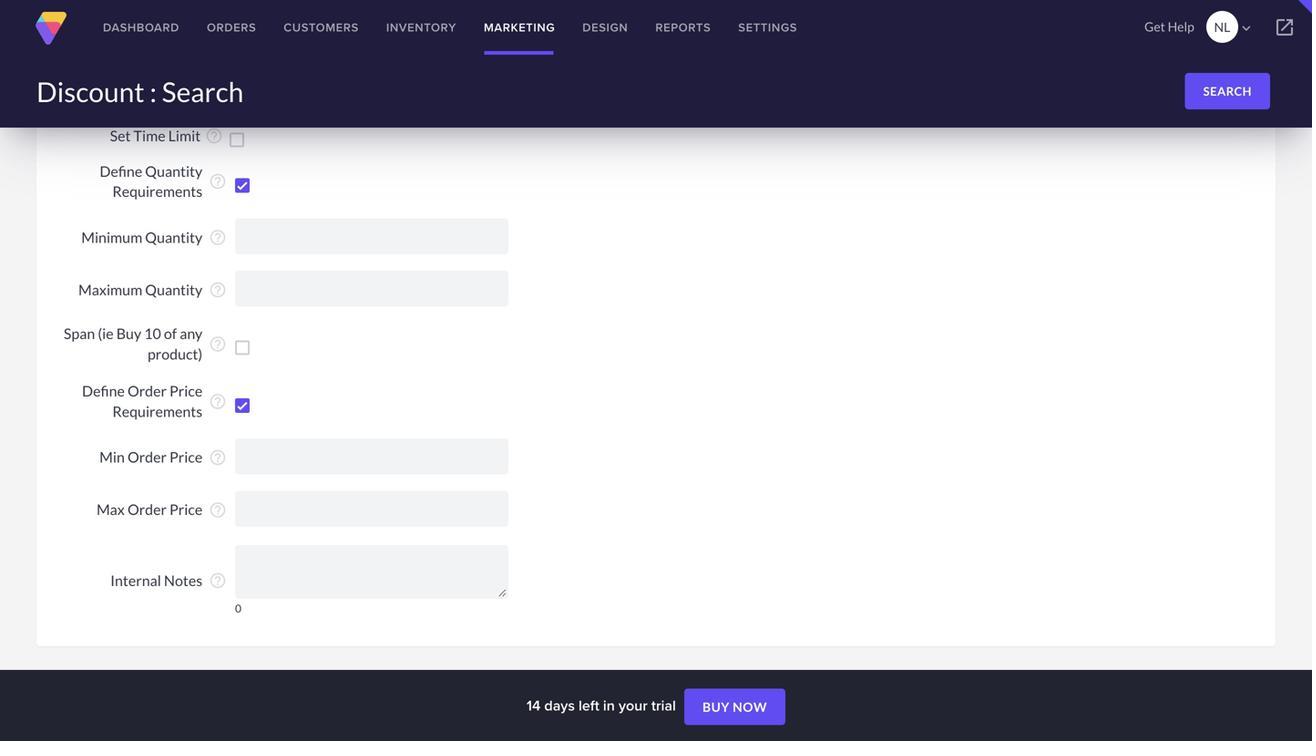 Task type: vqa. For each thing, say whether or not it's contained in the screenshot.
Edit
no



Task type: locate. For each thing, give the bounding box(es) containing it.
1 horizontal spatial search
[[1204, 84, 1253, 98]]

0 vertical spatial requirements
[[113, 182, 203, 200]]

3 order from the top
[[128, 501, 167, 518]]

nl 
[[1215, 19, 1255, 36]]

0 horizontal spatial buy
[[116, 325, 141, 342]]

1 vertical spatial order
[[128, 448, 167, 466]]

tax
[[179, 93, 201, 111]]

1 order from the top
[[128, 382, 167, 400]]

None text field
[[235, 218, 509, 254], [235, 545, 509, 599], [235, 218, 509, 254], [235, 545, 509, 599]]

affects tax help_outline
[[130, 93, 223, 112]]

in
[[603, 695, 615, 716]]

2 order from the top
[[128, 448, 167, 466]]

0 vertical spatial price
[[170, 382, 203, 400]]

order inside max order price help_outline
[[128, 501, 167, 518]]

help_outline inside max order price help_outline
[[209, 501, 227, 519]]

quantity down set time limit help_outline
[[145, 162, 203, 180]]

order inside define order price requirements help_outline
[[128, 382, 167, 400]]

price
[[170, 382, 203, 400], [170, 448, 203, 466], [170, 501, 203, 518]]

buy
[[116, 325, 141, 342], [703, 699, 730, 715]]

define inside define order price requirements help_outline
[[82, 382, 125, 400]]

dashboard link
[[89, 0, 193, 55]]

requirements up min order price help_outline
[[113, 403, 203, 420]]

design
[[583, 19, 628, 36]]

get help
[[1145, 19, 1195, 34]]

product)
[[148, 345, 203, 363]]

1 quantity from the top
[[145, 162, 203, 180]]

2 requirements from the top
[[113, 403, 203, 420]]

affects
[[130, 93, 176, 111]]

(ie
[[98, 325, 114, 342]]

price inside min order price help_outline
[[170, 448, 203, 466]]

0 vertical spatial quantity
[[145, 162, 203, 180]]

2 quantity from the top
[[145, 228, 203, 246]]

define inside the define quantity requirements help_outline
[[100, 162, 142, 180]]

help_outline inside "affects tax help_outline"
[[205, 93, 223, 112]]

discount
[[36, 75, 145, 108]]

price down min order price help_outline
[[170, 501, 203, 518]]

search
[[162, 75, 244, 108], [1204, 84, 1253, 98]]

span
[[64, 325, 95, 342]]

search inside 'link'
[[1204, 84, 1253, 98]]

notes
[[164, 571, 203, 589]]

1 vertical spatial quantity
[[145, 228, 203, 246]]

buy now link
[[685, 689, 786, 725]]

orders
[[207, 19, 256, 36]]

1 vertical spatial buy
[[703, 699, 730, 715]]

3 quantity from the top
[[145, 281, 203, 298]]

3 price from the top
[[170, 501, 203, 518]]

0 vertical spatial order
[[128, 382, 167, 400]]

order down product)
[[128, 382, 167, 400]]

2 vertical spatial quantity
[[145, 281, 203, 298]]

1 vertical spatial define
[[82, 382, 125, 400]]

order inside min order price help_outline
[[128, 448, 167, 466]]

max order price help_outline
[[97, 501, 227, 519]]

requirements
[[113, 182, 203, 200], [113, 403, 203, 420]]

1 price from the top
[[170, 382, 203, 400]]

1 horizontal spatial buy
[[703, 699, 730, 715]]

help_outline inside internal notes help_outline
[[209, 572, 227, 590]]

help_outline inside set time limit help_outline
[[205, 127, 223, 145]]

quantity inside the define quantity requirements help_outline
[[145, 162, 203, 180]]

price for min order price help_outline
[[170, 448, 203, 466]]

price up max order price help_outline
[[170, 448, 203, 466]]

of
[[164, 325, 177, 342]]

your
[[619, 695, 648, 716]]

requirements inside the define quantity requirements help_outline
[[113, 182, 203, 200]]

search up limit
[[162, 75, 244, 108]]

quantity up maximum quantity help_outline
[[145, 228, 203, 246]]

0 vertical spatial define
[[100, 162, 142, 180]]

1 vertical spatial price
[[170, 448, 203, 466]]

14 days left in your trial
[[527, 695, 680, 716]]

define down (ie
[[82, 382, 125, 400]]

order right max
[[128, 501, 167, 518]]

define down the 'set'
[[100, 162, 142, 180]]

customers
[[284, 19, 359, 36]]

2 price from the top
[[170, 448, 203, 466]]

help_outline inside define order price requirements help_outline
[[209, 393, 227, 411]]

2 vertical spatial price
[[170, 501, 203, 518]]

buy inside 'link'
[[703, 699, 730, 715]]

price inside max order price help_outline
[[170, 501, 203, 518]]

buy right (ie
[[116, 325, 141, 342]]

quantity inside maximum quantity help_outline
[[145, 281, 203, 298]]

14
[[527, 695, 541, 716]]

0 vertical spatial buy
[[116, 325, 141, 342]]

price inside define order price requirements help_outline
[[170, 382, 203, 400]]

maximum quantity help_outline
[[78, 281, 227, 299]]

2 vertical spatial order
[[128, 501, 167, 518]]

buy inside the span (ie buy 10 of any product) help_outline
[[116, 325, 141, 342]]

now
[[733, 699, 768, 715]]

order for max order price help_outline
[[128, 501, 167, 518]]

quantity
[[145, 162, 203, 180], [145, 228, 203, 246], [145, 281, 203, 298]]

define
[[100, 162, 142, 180], [82, 382, 125, 400]]

help_outline
[[205, 93, 223, 112], [205, 127, 223, 145], [209, 172, 227, 191], [209, 228, 227, 247], [209, 281, 227, 299], [209, 335, 227, 353], [209, 393, 227, 411], [209, 448, 227, 467], [209, 501, 227, 519], [209, 572, 227, 590]]

quantity up of
[[145, 281, 203, 298]]

inventory
[[386, 19, 457, 36]]

quantity inside minimum quantity help_outline
[[145, 228, 203, 246]]

requirements up minimum quantity help_outline
[[113, 182, 203, 200]]

order for define order price requirements help_outline
[[128, 382, 167, 400]]

help_outline inside maximum quantity help_outline
[[209, 281, 227, 299]]

order
[[128, 382, 167, 400], [128, 448, 167, 466], [128, 501, 167, 518]]

1 vertical spatial requirements
[[113, 403, 203, 420]]

search down 'expand_more'
[[1204, 84, 1253, 98]]

None text field
[[235, 271, 509, 307], [235, 438, 509, 474], [235, 491, 509, 527], [235, 271, 509, 307], [235, 438, 509, 474], [235, 491, 509, 527]]

help_outline inside the define quantity requirements help_outline
[[209, 172, 227, 191]]

buy left now
[[703, 699, 730, 715]]

minimum quantity help_outline
[[81, 228, 227, 247]]

requirements inside define order price requirements help_outline
[[113, 403, 203, 420]]

help_outline inside min order price help_outline
[[209, 448, 227, 467]]

price down product)
[[170, 382, 203, 400]]

order right min
[[128, 448, 167, 466]]

quantity for define quantity requirements help_outline
[[145, 162, 203, 180]]

10
[[144, 325, 161, 342]]

discount : search
[[36, 75, 244, 108]]

1 requirements from the top
[[113, 182, 203, 200]]



Task type: describe. For each thing, give the bounding box(es) containing it.
maximum
[[78, 281, 142, 298]]

any
[[180, 325, 203, 342]]

help_outline inside minimum quantity help_outline
[[209, 228, 227, 247]]

quantity for minimum quantity help_outline
[[145, 228, 203, 246]]


[[1239, 20, 1255, 36]]

get
[[1145, 19, 1166, 34]]

0
[[235, 602, 242, 615]]

:
[[150, 75, 157, 108]]

 link
[[1258, 0, 1313, 55]]

minimum
[[81, 228, 142, 246]]

trial
[[652, 695, 676, 716]]

0 horizontal spatial search
[[162, 75, 244, 108]]

internal
[[110, 571, 161, 589]]

help
[[1168, 19, 1195, 34]]

internal notes help_outline
[[110, 571, 227, 590]]

define order price requirements help_outline
[[82, 382, 227, 420]]

min
[[99, 448, 125, 466]]

reports
[[656, 19, 711, 36]]

max
[[97, 501, 125, 518]]

price for define order price requirements help_outline
[[170, 382, 203, 400]]

define for requirements
[[82, 382, 125, 400]]

left
[[579, 695, 600, 716]]

dashboard
[[103, 19, 180, 36]]


[[1274, 16, 1296, 38]]

quantity for maximum quantity help_outline
[[145, 281, 203, 298]]

define quantity requirements help_outline
[[100, 162, 227, 200]]

min order price help_outline
[[99, 448, 227, 467]]

set
[[110, 127, 131, 144]]

marketing
[[484, 19, 555, 36]]

help_outline inside the span (ie buy 10 of any product) help_outline
[[209, 335, 227, 353]]

days
[[545, 695, 575, 716]]

order for min order price help_outline
[[128, 448, 167, 466]]

expand_more
[[1222, 43, 1253, 74]]

span (ie buy 10 of any product) help_outline
[[64, 325, 227, 363]]

buy now
[[703, 699, 768, 715]]

nl
[[1215, 19, 1231, 35]]

price for max order price help_outline
[[170, 501, 203, 518]]

define for help_outline
[[100, 162, 142, 180]]

search link
[[1186, 73, 1271, 109]]

time
[[134, 127, 166, 144]]

limit
[[168, 127, 201, 144]]

set time limit help_outline
[[110, 127, 223, 145]]

settings
[[739, 19, 798, 36]]



